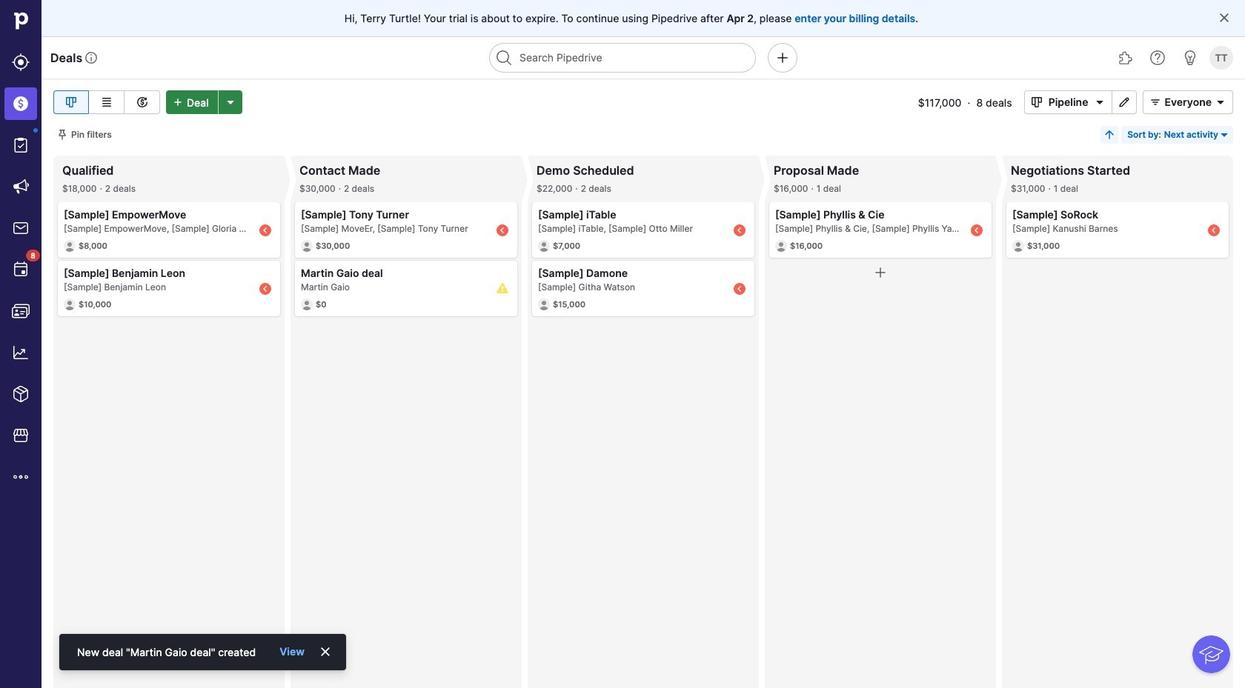 Task type: describe. For each thing, give the bounding box(es) containing it.
add deal element
[[166, 90, 242, 114]]

deals image
[[12, 95, 30, 113]]

color primary inverted image
[[169, 96, 187, 108]]

forecast image
[[133, 93, 151, 111]]

info image
[[85, 52, 97, 64]]

edit pipeline image
[[1116, 96, 1134, 108]]

1 color undefined image from the top
[[12, 136, 30, 154]]

list image
[[97, 93, 115, 111]]

insights image
[[12, 344, 30, 362]]

marketplace image
[[12, 427, 30, 445]]

campaigns image
[[12, 178, 30, 196]]



Task type: vqa. For each thing, say whether or not it's contained in the screenshot.
Search Pipedrive field
yes



Task type: locate. For each thing, give the bounding box(es) containing it.
Search Pipedrive field
[[489, 43, 756, 73]]

contacts image
[[12, 302, 30, 320]]

menu
[[0, 0, 42, 689]]

color undefined image down deals icon
[[12, 136, 30, 154]]

1 vertical spatial color undefined image
[[12, 261, 30, 279]]

sales assistant image
[[1181, 49, 1199, 67]]

products image
[[12, 385, 30, 403]]

2 color undefined image from the top
[[12, 261, 30, 279]]

quick help image
[[1149, 49, 1167, 67]]

knowledge center bot, also known as kc bot is an onboarding assistant that allows you to see the list of onboarding items in one place for quick and easy reference. this improves your in-app experience. image
[[1193, 636, 1230, 674]]

menu item
[[0, 83, 42, 125]]

change order image
[[1104, 129, 1116, 141]]

0 vertical spatial color undefined image
[[12, 136, 30, 154]]

quick add image
[[774, 49, 792, 67]]

sales inbox image
[[12, 219, 30, 237]]

leads image
[[12, 53, 30, 71]]

add deal options image
[[221, 96, 239, 108]]

close image
[[319, 646, 331, 658]]

color undefined image up contacts image
[[12, 261, 30, 279]]

more image
[[12, 468, 30, 486]]

color undefined image
[[12, 136, 30, 154], [12, 261, 30, 279]]

pipeline image
[[62, 93, 80, 111]]

color primary image
[[1219, 12, 1230, 24], [1028, 96, 1046, 108], [1091, 96, 1109, 108], [1147, 96, 1165, 108]]

color primary image
[[1212, 96, 1230, 108], [56, 129, 68, 141], [1219, 129, 1230, 141], [872, 264, 889, 282]]

home image
[[10, 10, 32, 32]]



